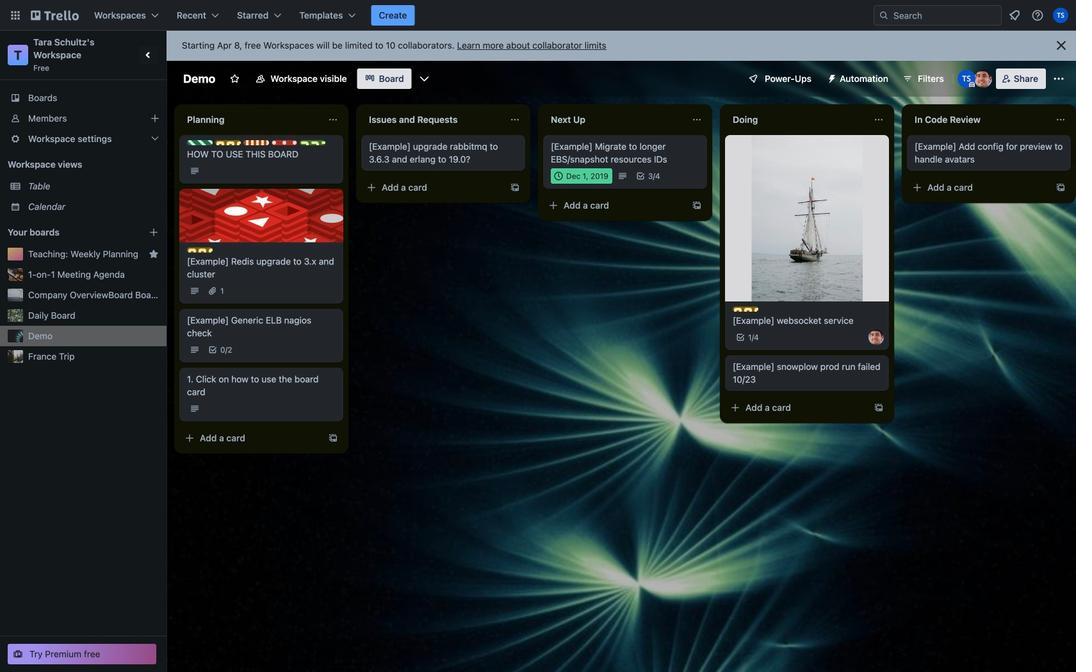 Task type: locate. For each thing, give the bounding box(es) containing it.
this member is an admin of this board. image
[[969, 82, 975, 88]]

color: orange, title: "manual deploy steps" element
[[243, 140, 269, 145]]

1 vertical spatial james peterson (jamespeterson93) image
[[869, 330, 884, 345]]

show menu image
[[1053, 72, 1066, 85]]

2 horizontal spatial color: yellow, title: "ready to merge" element
[[733, 307, 759, 312]]

star or unstar board image
[[230, 74, 240, 84]]

None text field
[[179, 110, 323, 130], [725, 110, 869, 130], [907, 110, 1051, 130], [179, 110, 323, 130], [725, 110, 869, 130], [907, 110, 1051, 130]]

primary element
[[0, 0, 1076, 31]]

1 vertical spatial tara schultz (taraschultz7) image
[[958, 70, 976, 88]]

0 vertical spatial create from template… image
[[874, 403, 884, 413]]

1 vertical spatial create from template… image
[[328, 433, 338, 444]]

0 vertical spatial color: yellow, title: "ready to merge" element
[[215, 140, 241, 145]]

back to home image
[[31, 5, 79, 26]]

0 horizontal spatial color: yellow, title: "ready to merge" element
[[187, 248, 213, 253]]

color: lime, title: "secrets" element
[[300, 140, 326, 145]]

tara schultz (taraschultz7) image
[[1053, 8, 1069, 23], [958, 70, 976, 88]]

0 vertical spatial james peterson (jamespeterson93) image
[[974, 70, 992, 88]]

0 horizontal spatial create from template… image
[[510, 183, 520, 193]]

1 horizontal spatial create from template… image
[[874, 403, 884, 413]]

search image
[[879, 10, 889, 21]]

None text field
[[361, 110, 505, 130], [543, 110, 687, 130], [361, 110, 505, 130], [543, 110, 687, 130]]

create from template… image
[[874, 403, 884, 413], [328, 433, 338, 444]]

open information menu image
[[1032, 9, 1044, 22]]

add board image
[[149, 227, 159, 238]]

0 vertical spatial tara schultz (taraschultz7) image
[[1053, 8, 1069, 23]]

color: red, title: "unshippable!" element
[[272, 140, 297, 145]]

workspace navigation collapse icon image
[[140, 46, 158, 64]]

None checkbox
[[551, 169, 612, 184]]

0 notifications image
[[1007, 8, 1023, 23]]

color: green, title: "verified in staging" element
[[187, 140, 213, 145]]

1 vertical spatial color: yellow, title: "ready to merge" element
[[187, 248, 213, 253]]

create from template… image
[[510, 183, 520, 193], [1056, 183, 1066, 193], [692, 201, 702, 211]]

0 horizontal spatial james peterson (jamespeterson93) image
[[869, 330, 884, 345]]

color: yellow, title: "ready to merge" element
[[215, 140, 241, 145], [187, 248, 213, 253], [733, 307, 759, 312]]

0 horizontal spatial tara schultz (taraschultz7) image
[[958, 70, 976, 88]]

james peterson (jamespeterson93) image
[[974, 70, 992, 88], [869, 330, 884, 345]]

customize views image
[[418, 72, 431, 85]]



Task type: vqa. For each thing, say whether or not it's contained in the screenshot.
Workspace navigation collapse icon
yes



Task type: describe. For each thing, give the bounding box(es) containing it.
2 vertical spatial color: yellow, title: "ready to merge" element
[[733, 307, 759, 312]]

your boards with 6 items element
[[8, 225, 129, 240]]

0 horizontal spatial create from template… image
[[328, 433, 338, 444]]

2 horizontal spatial create from template… image
[[1056, 183, 1066, 193]]

1 horizontal spatial james peterson (jamespeterson93) image
[[974, 70, 992, 88]]

1 horizontal spatial color: yellow, title: "ready to merge" element
[[215, 140, 241, 145]]

Board name text field
[[177, 69, 222, 89]]

1 horizontal spatial create from template… image
[[692, 201, 702, 211]]

sm image
[[822, 69, 840, 87]]

starred icon image
[[149, 249, 159, 260]]

Search field
[[874, 5, 1002, 26]]

1 horizontal spatial tara schultz (taraschultz7) image
[[1053, 8, 1069, 23]]



